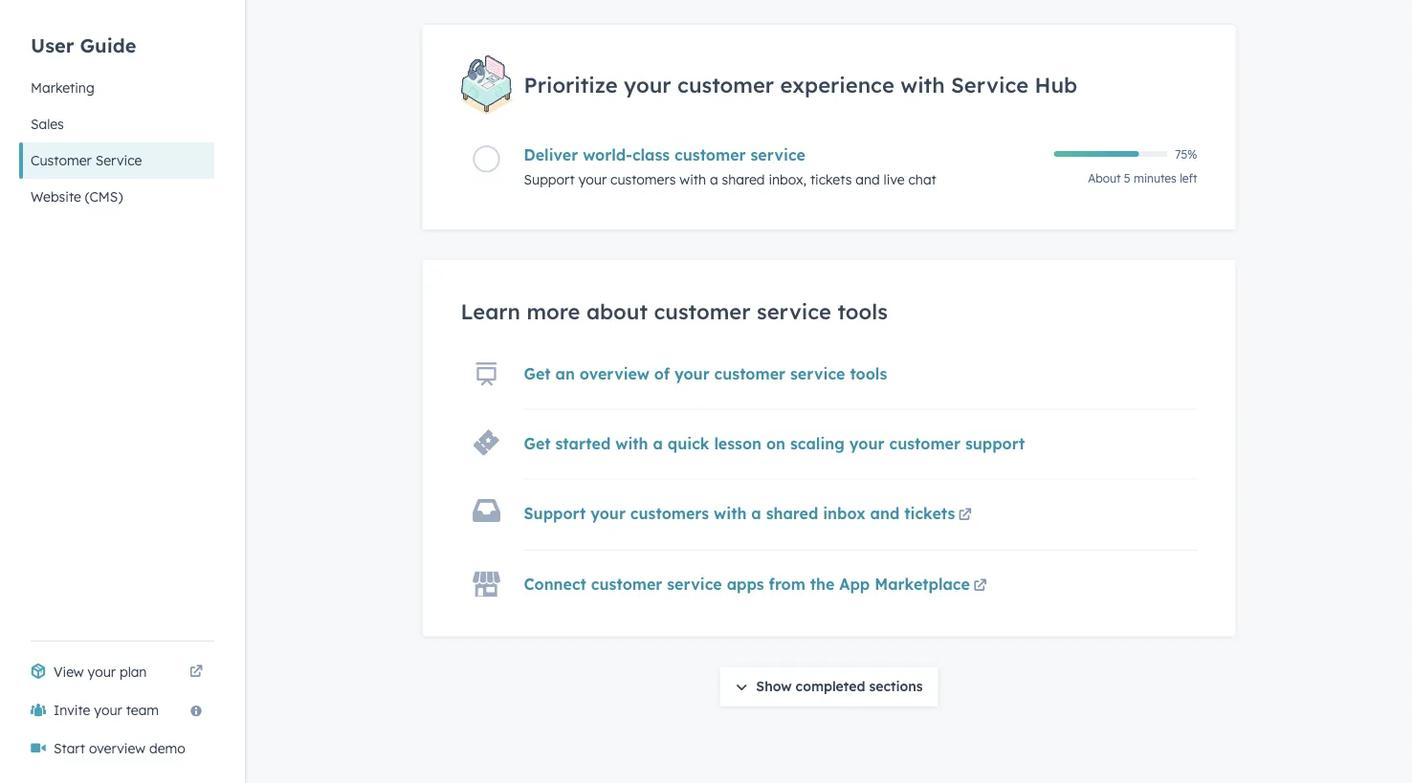 Task type: locate. For each thing, give the bounding box(es) containing it.
1 horizontal spatial a
[[710, 171, 719, 188]]

get left started
[[524, 434, 551, 453]]

0 horizontal spatial link opens in a new window image
[[190, 666, 203, 679]]

0 vertical spatial support
[[524, 171, 575, 188]]

0 vertical spatial shared
[[722, 171, 765, 188]]

1 vertical spatial customers
[[631, 504, 710, 523]]

get an overview of your customer service tools
[[524, 364, 888, 383]]

and right inbox
[[871, 504, 900, 523]]

75%
[[1176, 147, 1198, 161]]

a down deliver world-class customer service button
[[710, 171, 719, 188]]

0 vertical spatial and
[[856, 171, 880, 188]]

link opens in a new window image right marketplace on the right bottom of the page
[[974, 580, 987, 594]]

1 vertical spatial tickets
[[905, 504, 956, 523]]

link opens in a new window image
[[959, 504, 972, 527], [959, 509, 972, 522], [974, 576, 987, 599], [190, 661, 203, 684]]

0 vertical spatial tickets
[[811, 171, 852, 188]]

tickets up marketplace on the right bottom of the page
[[905, 504, 956, 523]]

customer service button
[[19, 142, 214, 179]]

shared left 'inbox,'
[[722, 171, 765, 188]]

get for get started with a quick lesson on scaling your customer support
[[524, 434, 551, 453]]

1 vertical spatial service
[[95, 152, 142, 169]]

0 vertical spatial service
[[952, 72, 1029, 98]]

service left hub on the top of page
[[952, 72, 1029, 98]]

customer right connect
[[591, 575, 663, 594]]

support down deliver
[[524, 171, 575, 188]]

0 horizontal spatial shared
[[722, 171, 765, 188]]

support
[[966, 434, 1026, 453]]

prioritize your customer experience with service hub
[[524, 72, 1078, 98]]

service inside button
[[95, 152, 142, 169]]

demo
[[149, 741, 185, 757]]

0 horizontal spatial tickets
[[811, 171, 852, 188]]

1 support from the top
[[524, 171, 575, 188]]

get
[[524, 364, 551, 383], [524, 434, 551, 453]]

and
[[856, 171, 880, 188], [871, 504, 900, 523]]

tools
[[838, 298, 888, 325], [850, 364, 888, 383]]

minutes
[[1134, 171, 1177, 185]]

0 vertical spatial tools
[[838, 298, 888, 325]]

sections
[[870, 678, 923, 695]]

your left team
[[94, 702, 122, 719]]

customer right class
[[675, 145, 746, 164]]

left
[[1180, 171, 1198, 185]]

0 vertical spatial get
[[524, 364, 551, 383]]

user guide
[[31, 33, 136, 57]]

0 vertical spatial overview
[[580, 364, 650, 383]]

invite your team button
[[19, 692, 214, 730]]

tickets
[[811, 171, 852, 188], [905, 504, 956, 523]]

overview inside start overview demo link
[[89, 741, 146, 757]]

0 vertical spatial a
[[710, 171, 719, 188]]

support inside deliver world-class customer service support your customers with a shared inbox, tickets and live chat
[[524, 171, 575, 188]]

get an overview of your customer service tools button
[[524, 364, 888, 383]]

and left live
[[856, 171, 880, 188]]

1 vertical spatial tools
[[850, 364, 888, 383]]

marketing button
[[19, 70, 214, 106]]

1 vertical spatial shared
[[766, 504, 819, 523]]

support up connect
[[524, 504, 586, 523]]

service
[[952, 72, 1029, 98], [95, 152, 142, 169]]

an
[[556, 364, 575, 383]]

your inside button
[[94, 702, 122, 719]]

start overview demo
[[54, 741, 185, 757]]

customers inside deliver world-class customer service support your customers with a shared inbox, tickets and live chat
[[611, 171, 676, 188]]

1 vertical spatial support
[[524, 504, 586, 523]]

start
[[54, 741, 85, 757]]

your down world-
[[579, 171, 607, 188]]

customer left support
[[890, 434, 961, 453]]

a
[[710, 171, 719, 188], [653, 434, 663, 453], [752, 504, 762, 523]]

tickets right 'inbox,'
[[811, 171, 852, 188]]

link opens in a new window image right plan
[[190, 666, 203, 679]]

a left quick
[[653, 434, 663, 453]]

overview down 'invite your team' button
[[89, 741, 146, 757]]

live
[[884, 171, 905, 188]]

shared left inbox
[[766, 504, 819, 523]]

service
[[751, 145, 806, 164], [757, 298, 832, 325], [791, 364, 846, 383], [667, 575, 722, 594]]

user guide views element
[[19, 0, 214, 215]]

customer up lesson
[[715, 364, 786, 383]]

overview left of
[[580, 364, 650, 383]]

0 horizontal spatial overview
[[89, 741, 146, 757]]

1 horizontal spatial tickets
[[905, 504, 956, 523]]

hub
[[1035, 72, 1078, 98]]

lesson
[[715, 434, 762, 453]]

get for get an overview of your customer service tools
[[524, 364, 551, 383]]

sales button
[[19, 106, 214, 142]]

service down sales button
[[95, 152, 142, 169]]

customer
[[31, 152, 92, 169]]

0 horizontal spatial service
[[95, 152, 142, 169]]

customer
[[678, 72, 774, 98], [675, 145, 746, 164], [654, 298, 751, 325], [715, 364, 786, 383], [890, 434, 961, 453], [591, 575, 663, 594]]

1 vertical spatial link opens in a new window image
[[190, 666, 203, 679]]

customers down quick
[[631, 504, 710, 523]]

0 horizontal spatial a
[[653, 434, 663, 453]]

customer up deliver world-class customer service support your customers with a shared inbox, tickets and live chat
[[678, 72, 774, 98]]

view your plan link
[[19, 654, 214, 692]]

learn
[[461, 298, 521, 325]]

1 vertical spatial overview
[[89, 741, 146, 757]]

2 horizontal spatial a
[[752, 504, 762, 523]]

1 horizontal spatial overview
[[580, 364, 650, 383]]

with right experience
[[901, 72, 945, 98]]

guide
[[80, 33, 136, 57]]

link opens in a new window image
[[974, 580, 987, 594], [190, 666, 203, 679]]

about
[[587, 298, 648, 325]]

website (cms) button
[[19, 179, 214, 215]]

1 horizontal spatial shared
[[766, 504, 819, 523]]

1 horizontal spatial link opens in a new window image
[[974, 580, 987, 594]]

1 vertical spatial get
[[524, 434, 551, 453]]

started
[[556, 434, 611, 453]]

inbox,
[[769, 171, 807, 188]]

get left an
[[524, 364, 551, 383]]

1 get from the top
[[524, 364, 551, 383]]

with
[[901, 72, 945, 98], [680, 171, 706, 188], [616, 434, 649, 453], [714, 504, 747, 523]]

with down deliver world-class customer service button
[[680, 171, 706, 188]]

2 vertical spatial a
[[752, 504, 762, 523]]

0 vertical spatial link opens in a new window image
[[974, 580, 987, 594]]

your
[[624, 72, 672, 98], [579, 171, 607, 188], [675, 364, 710, 383], [850, 434, 885, 453], [591, 504, 626, 523], [88, 664, 116, 681], [94, 702, 122, 719]]

inbox
[[823, 504, 866, 523]]

about 5 minutes left
[[1089, 171, 1198, 185]]

start overview demo link
[[19, 730, 214, 768]]

more
[[527, 298, 581, 325]]

invite
[[54, 702, 90, 719]]

2 get from the top
[[524, 434, 551, 453]]

customers
[[611, 171, 676, 188], [631, 504, 710, 523]]

a up "connect customer service apps from the app marketplace"
[[752, 504, 762, 523]]

[object object] complete progress bar
[[1054, 151, 1140, 157]]

your right of
[[675, 364, 710, 383]]

0 vertical spatial customers
[[611, 171, 676, 188]]

your down started
[[591, 504, 626, 523]]

customers down class
[[611, 171, 676, 188]]

overview
[[580, 364, 650, 383], [89, 741, 146, 757]]

shared
[[722, 171, 765, 188], [766, 504, 819, 523]]

get started with a quick lesson on scaling your customer support link
[[524, 434, 1026, 453]]

scaling
[[791, 434, 845, 453]]

support
[[524, 171, 575, 188], [524, 504, 586, 523]]

1 vertical spatial a
[[653, 434, 663, 453]]

deliver
[[524, 145, 578, 164]]

deliver world-class customer service button
[[524, 145, 1043, 164]]

plan
[[120, 664, 147, 681]]



Task type: vqa. For each thing, say whether or not it's contained in the screenshot.
helps
no



Task type: describe. For each thing, give the bounding box(es) containing it.
link opens in a new window image inside view your plan link
[[190, 661, 203, 684]]

marketing
[[31, 79, 94, 96]]

website (cms)
[[31, 188, 123, 205]]

link opens in a new window image inside view your plan link
[[190, 666, 203, 679]]

show completed sections
[[757, 678, 923, 695]]

show
[[757, 678, 792, 695]]

your inside deliver world-class customer service support your customers with a shared inbox, tickets and live chat
[[579, 171, 607, 188]]

customer service
[[31, 152, 142, 169]]

link opens in a new window image inside connect customer service apps from the app marketplace link
[[974, 576, 987, 599]]

5
[[1125, 171, 1131, 185]]

(cms)
[[85, 188, 123, 205]]

with inside deliver world-class customer service support your customers with a shared inbox, tickets and live chat
[[680, 171, 706, 188]]

with right started
[[616, 434, 649, 453]]

your left plan
[[88, 664, 116, 681]]

your right 'scaling'
[[850, 434, 885, 453]]

on
[[767, 434, 786, 453]]

marketplace
[[875, 575, 971, 594]]

support your customers with a shared inbox and tickets link
[[524, 504, 976, 527]]

shared inside deliver world-class customer service support your customers with a shared inbox, tickets and live chat
[[722, 171, 765, 188]]

customer up the get an overview of your customer service tools button on the top
[[654, 298, 751, 325]]

invite your team
[[54, 702, 159, 719]]

service inside deliver world-class customer service support your customers with a shared inbox, tickets and live chat
[[751, 145, 806, 164]]

user
[[31, 33, 74, 57]]

2 support from the top
[[524, 504, 586, 523]]

website
[[31, 188, 81, 205]]

completed
[[796, 678, 866, 695]]

of
[[655, 364, 670, 383]]

quick
[[668, 434, 710, 453]]

get started with a quick lesson on scaling your customer support
[[524, 434, 1026, 453]]

connect customer service apps from the app marketplace link
[[524, 575, 991, 599]]

customer inside deliver world-class customer service support your customers with a shared inbox, tickets and live chat
[[675, 145, 746, 164]]

team
[[126, 702, 159, 719]]

connect
[[524, 575, 587, 594]]

your up class
[[624, 72, 672, 98]]

connect customer service apps from the app marketplace
[[524, 575, 971, 594]]

and inside deliver world-class customer service support your customers with a shared inbox, tickets and live chat
[[856, 171, 880, 188]]

chat
[[909, 171, 937, 188]]

world-
[[583, 145, 633, 164]]

with down lesson
[[714, 504, 747, 523]]

learn more about customer service tools
[[461, 298, 888, 325]]

support your customers with a shared inbox and tickets
[[524, 504, 956, 523]]

apps
[[727, 575, 765, 594]]

tickets inside deliver world-class customer service support your customers with a shared inbox, tickets and live chat
[[811, 171, 852, 188]]

show completed sections button
[[720, 667, 939, 707]]

sales
[[31, 116, 64, 132]]

a inside deliver world-class customer service support your customers with a shared inbox, tickets and live chat
[[710, 171, 719, 188]]

class
[[633, 145, 670, 164]]

the
[[811, 575, 835, 594]]

view your plan
[[54, 664, 147, 681]]

app
[[840, 575, 870, 594]]

prioritize
[[524, 72, 618, 98]]

deliver world-class customer service support your customers with a shared inbox, tickets and live chat
[[524, 145, 937, 188]]

experience
[[781, 72, 895, 98]]

from
[[769, 575, 806, 594]]

1 horizontal spatial service
[[952, 72, 1029, 98]]

service inside connect customer service apps from the app marketplace link
[[667, 575, 722, 594]]

link opens in a new window image inside connect customer service apps from the app marketplace link
[[974, 580, 987, 594]]

1 vertical spatial and
[[871, 504, 900, 523]]

view
[[54, 664, 84, 681]]

about
[[1089, 171, 1121, 185]]



